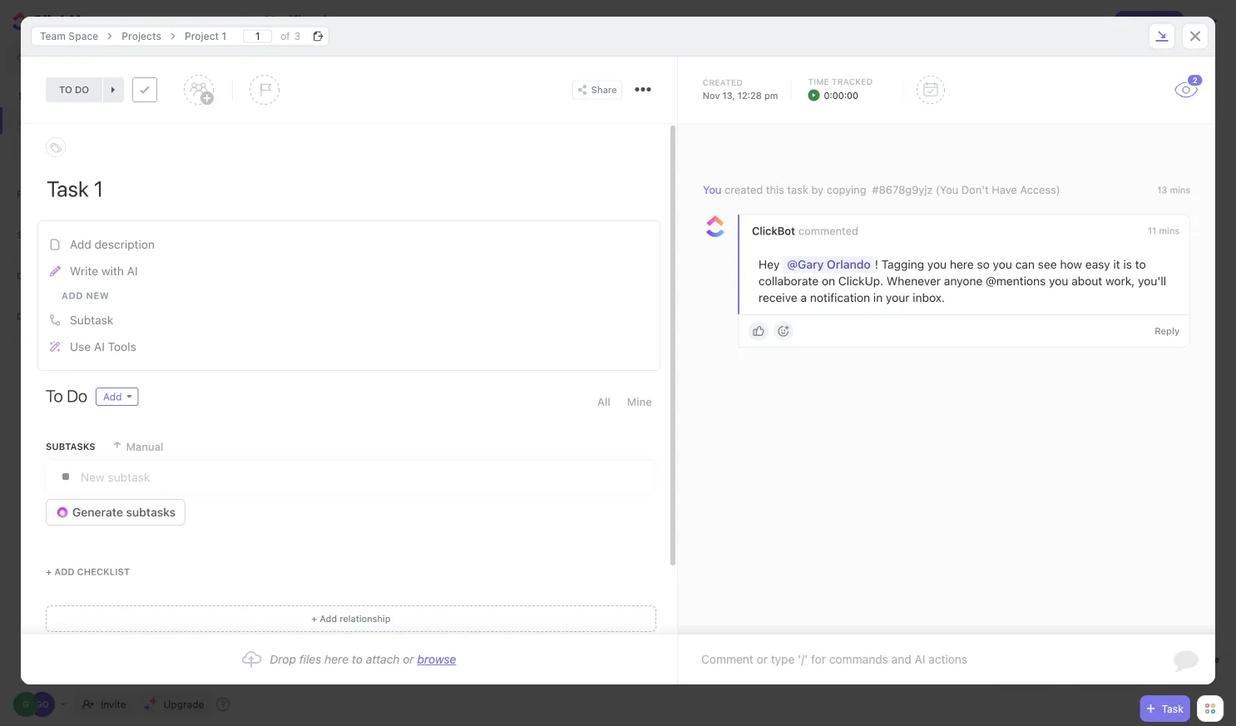 Task type: locate. For each thing, give the bounding box(es) containing it.
notifications up 3 on the left top of the page
[[265, 12, 351, 30]]

0 vertical spatial about
[[404, 195, 435, 209]]

home link
[[0, 81, 248, 107]]

1 horizontal spatial see
[[1038, 258, 1057, 271]]

mins for clickbot commented
[[1159, 226, 1179, 236]]

mins
[[1170, 185, 1190, 195], [1159, 226, 1179, 236]]

3
[[294, 30, 300, 42]]

of 3
[[281, 30, 300, 42]]

1 horizontal spatial here
[[595, 178, 619, 192]]

1 vertical spatial your
[[886, 291, 909, 305]]

New subtask text field
[[81, 462, 651, 492]]

0 vertical spatial @mentions
[[1122, 15, 1176, 27]]

1 vertical spatial is
[[1123, 258, 1132, 271]]

0 vertical spatial it
[[759, 178, 766, 192]]

1 horizontal spatial you'll
[[1138, 274, 1166, 288]]

1 vertical spatial @mentions
[[1022, 178, 1082, 192]]

tracked
[[832, 77, 873, 86]]

12:28
[[738, 90, 762, 101]]

to
[[1075, 15, 1084, 27], [59, 84, 72, 95], [781, 178, 792, 192], [1135, 258, 1146, 271], [352, 653, 363, 666]]

you'll
[[471, 195, 499, 209], [1138, 274, 1166, 288]]

projects link
[[113, 26, 170, 46]]

how inside task history region
[[1060, 258, 1082, 271]]

1 vertical spatial whenever
[[886, 274, 941, 288]]

add for add description
[[70, 237, 91, 251]]

0 horizontal spatial ai
[[94, 340, 105, 353]]

0 horizontal spatial here
[[325, 653, 349, 666]]

0 vertical spatial so
[[623, 178, 635, 192]]

hey
[[758, 258, 780, 271]]

1 vertical spatial in
[[873, 291, 883, 305]]

mins right 13
[[1170, 185, 1190, 195]]

1 vertical spatial on
[[822, 274, 835, 288]]

13
[[1157, 185, 1167, 195]]

clickbot
[[752, 225, 795, 237]]

how left this
[[706, 178, 728, 192]]

0 vertical spatial work,
[[438, 195, 468, 209]]

notifications inside sidebar navigation
[[42, 114, 107, 127]]

0 vertical spatial notification
[[554, 195, 614, 209]]

pm
[[764, 90, 778, 101]]

add inside dropdown button
[[103, 391, 122, 403]]

0 horizontal spatial notifications
[[42, 114, 107, 127]]

on
[[858, 178, 871, 192], [822, 274, 835, 288]]

1 horizontal spatial inbox.
[[913, 291, 945, 305]]

can left you
[[661, 178, 680, 192]]

generate subtasks button
[[46, 499, 186, 526]]

notifications
[[265, 12, 351, 30], [42, 114, 107, 127]]

0 vertical spatial here
[[595, 178, 619, 192]]

0 horizontal spatial !
[[520, 178, 524, 192]]

work, inside task history region
[[1105, 274, 1135, 288]]

mins right 11
[[1159, 226, 1179, 236]]

don't
[[961, 183, 989, 196]]

new
[[375, 14, 399, 27]]

created nov 13, 12:28 pm
[[703, 77, 778, 101]]

manual button
[[112, 433, 163, 461]]

1 vertical spatial collaborate
[[758, 274, 818, 288]]

1 horizontal spatial how
[[1060, 258, 1082, 271]]

add button
[[96, 388, 138, 406]]

add for add
[[103, 391, 122, 403]]

write with ai
[[70, 264, 138, 278]]

0 horizontal spatial how
[[706, 178, 728, 192]]

reply
[[1155, 326, 1179, 337]]

receive inside task history region
[[758, 291, 797, 305]]

to inside dropdown button
[[59, 84, 72, 95]]

assigned
[[1029, 15, 1072, 27]]

+ up files
[[311, 613, 317, 624]]

can down 'access)'
[[1015, 258, 1035, 271]]

ai right 'use'
[[94, 340, 105, 353]]

add description button
[[43, 231, 654, 258]]

1 horizontal spatial is
[[1123, 258, 1132, 271]]

0 horizontal spatial on
[[822, 274, 835, 288]]

1
[[222, 30, 226, 42]]

1 vertical spatial work,
[[1105, 274, 1135, 288]]

1 vertical spatial how
[[1060, 258, 1082, 271]]

add left new
[[62, 290, 83, 301]]

collaborate inside task history region
[[758, 274, 818, 288]]

sidebar navigation
[[0, 0, 248, 726]]

0 vertical spatial can
[[661, 178, 680, 192]]

it inside task history region
[[1113, 258, 1120, 271]]

+ left checklist
[[46, 566, 52, 577]]

in
[[617, 195, 626, 209], [873, 291, 883, 305]]

see
[[683, 178, 703, 192], [1038, 258, 1057, 271]]

0 horizontal spatial inbox.
[[656, 195, 689, 209]]

set priority image
[[250, 75, 280, 105]]

add right do
[[103, 391, 122, 403]]

0 horizontal spatial your
[[629, 195, 653, 209]]

1 horizontal spatial tagging
[[881, 258, 924, 271]]

0 horizontal spatial tagging
[[527, 178, 570, 192]]

see left you
[[683, 178, 703, 192]]

0 horizontal spatial +
[[46, 566, 52, 577]]

mins for you created this task by copying #8678g9yjz (you don't have access)
[[1170, 185, 1190, 195]]

1 horizontal spatial notification
[[810, 291, 870, 305]]

easy inside task history region
[[1085, 258, 1110, 271]]

1 vertical spatial ! tagging you here so you can see how easy it is to collaborate on clickup. whenever anyone @mentions you about work, you'll receive a notification in your inbox.
[[758, 258, 1169, 305]]

+ for + add checklist
[[46, 566, 52, 577]]

all left assigned
[[996, 15, 1008, 27]]

1 vertical spatial notifications
[[42, 114, 107, 127]]

1 vertical spatial notification
[[810, 291, 870, 305]]

all.
[[773, 307, 788, 320]]

#8678g9yjz
[[872, 183, 933, 196]]

this
[[766, 183, 784, 196]]

your inside task history region
[[886, 291, 909, 305]]

hey @gary orlando
[[758, 258, 870, 271]]

1 vertical spatial all
[[597, 396, 610, 408]]

0 horizontal spatial work,
[[438, 195, 468, 209]]

0 horizontal spatial receive
[[502, 195, 541, 209]]

0:00:00 button
[[808, 88, 883, 102]]

0 vertical spatial ai
[[127, 264, 138, 278]]

1 vertical spatial !
[[875, 258, 878, 271]]

me
[[1087, 15, 1102, 27]]

1 horizontal spatial notifications
[[265, 12, 351, 30]]

description
[[94, 237, 155, 251]]

1 horizontal spatial in
[[873, 291, 883, 305]]

0 vertical spatial your
[[629, 195, 653, 209]]

0 vertical spatial mins
[[1170, 185, 1190, 195]]

so inside task history region
[[977, 258, 989, 271]]

0 horizontal spatial can
[[661, 178, 680, 192]]

all
[[996, 15, 1008, 27], [597, 396, 610, 408]]

subtask
[[70, 313, 113, 327]]

subtasks
[[46, 441, 95, 452]]

0 horizontal spatial easy
[[731, 178, 756, 192]]

you
[[573, 178, 592, 192], [638, 178, 658, 192], [1085, 178, 1104, 192], [927, 258, 947, 271], [993, 258, 1012, 271], [1049, 274, 1068, 288]]

back
[[82, 228, 106, 240]]

2 vertical spatial here
[[325, 653, 349, 666]]

! tagging you here so you can see how easy it is to collaborate on clickup. whenever anyone @mentions you about work, you'll receive a notification in your inbox. inside task history region
[[758, 258, 1169, 305]]

0 horizontal spatial so
[[623, 178, 635, 192]]

1 horizontal spatial can
[[1015, 258, 1035, 271]]

on left #8678g9yjz
[[858, 178, 871, 192]]

can inside task history region
[[1015, 258, 1035, 271]]

all left the mine 'link'
[[597, 396, 610, 408]]

on down @gary orlando 'button'
[[822, 274, 835, 288]]

0 vertical spatial +
[[46, 566, 52, 577]]

collaborate down '@gary' on the top of the page
[[758, 274, 818, 288]]

0 vertical spatial receive
[[502, 195, 541, 209]]

tools
[[108, 340, 136, 353]]

0 vertical spatial a
[[544, 195, 550, 209]]

13,
[[722, 90, 735, 101]]

work,
[[438, 195, 468, 209], [1105, 274, 1135, 288]]

see down 'access)'
[[1038, 258, 1057, 271]]

! inside task history region
[[875, 258, 878, 271]]

collaborate up commented
[[795, 178, 855, 192]]

⌘k
[[213, 53, 228, 65]]

0 vertical spatial is
[[769, 178, 778, 192]]

1 horizontal spatial on
[[858, 178, 871, 192]]

add up write
[[70, 237, 91, 251]]

0 vertical spatial ! tagging you here so you can see how easy it is to collaborate on clickup. whenever anyone @mentions you about work, you'll receive a notification in your inbox.
[[404, 178, 1108, 209]]

use ai tools button
[[43, 334, 654, 360]]

1 vertical spatial receive
[[758, 291, 797, 305]]

1 vertical spatial can
[[1015, 258, 1035, 271]]

upgrade link
[[138, 693, 211, 716]]

2 vertical spatial it
[[763, 307, 770, 320]]

0:00:00
[[824, 90, 858, 101]]

0 vertical spatial all
[[996, 15, 1008, 27]]

2 vertical spatial @mentions
[[986, 274, 1046, 288]]

whenever
[[923, 178, 977, 192], [886, 274, 941, 288]]

1 vertical spatial clickup.
[[838, 274, 883, 288]]

how down 'access)'
[[1060, 258, 1082, 271]]

1 vertical spatial see
[[1038, 258, 1057, 271]]

of
[[281, 30, 290, 42]]

1 vertical spatial inbox.
[[913, 291, 945, 305]]

2 horizontal spatial here
[[950, 258, 974, 271]]

add new
[[62, 290, 109, 301]]

0 vertical spatial easy
[[731, 178, 756, 192]]

1 horizontal spatial about
[[1071, 274, 1102, 288]]

1 vertical spatial easy
[[1085, 258, 1110, 271]]

set priority element
[[250, 75, 280, 105]]

add for add new
[[62, 290, 83, 301]]

clickup. left '(you' in the right top of the page
[[875, 178, 920, 192]]

1 horizontal spatial ai
[[127, 264, 138, 278]]

Edit task name text field
[[47, 175, 652, 203]]

it
[[759, 178, 766, 192], [1113, 258, 1120, 271], [763, 307, 770, 320]]

use ai tools
[[70, 340, 136, 353]]

show more
[[42, 141, 98, 153]]

whenever inside task history region
[[886, 274, 941, 288]]

how
[[706, 178, 728, 192], [1060, 258, 1082, 271]]

0 vertical spatial on
[[858, 178, 871, 192]]

1 vertical spatial so
[[977, 258, 989, 271]]

2 button
[[1174, 73, 1204, 98]]

1 vertical spatial +
[[311, 613, 317, 624]]

ai
[[127, 264, 138, 278], [94, 340, 105, 353]]

task history region
[[678, 124, 1215, 635]]

1 vertical spatial here
[[950, 258, 974, 271]]

1 vertical spatial a
[[800, 291, 807, 305]]

here
[[595, 178, 619, 192], [950, 258, 974, 271], [325, 653, 349, 666]]

0 horizontal spatial notification
[[554, 195, 614, 209]]

1 horizontal spatial +
[[311, 613, 317, 624]]

1 horizontal spatial a
[[800, 291, 807, 305]]

inbox.
[[656, 195, 689, 209], [913, 291, 945, 305]]

0 horizontal spatial all
[[597, 396, 610, 408]]

do
[[75, 84, 89, 95]]

see inside task history region
[[1038, 258, 1057, 271]]

add inside button
[[70, 237, 91, 251]]

0 horizontal spatial in
[[617, 195, 626, 209]]

search
[[32, 53, 65, 65]]

ai right the with at the left top
[[127, 264, 138, 278]]

0 horizontal spatial see
[[683, 178, 703, 192]]

team
[[40, 30, 66, 42]]

1 horizontal spatial easy
[[1085, 258, 1110, 271]]

task body element
[[21, 124, 677, 635]]

cleared
[[421, 14, 462, 27]]

1 vertical spatial about
[[1071, 274, 1102, 288]]

!
[[520, 178, 524, 192], [875, 258, 878, 271]]

a inside task history region
[[800, 291, 807, 305]]

notifications up show more
[[42, 114, 107, 127]]

on inside task history region
[[822, 274, 835, 288]]

clickup. down orlando
[[838, 274, 883, 288]]

0 vertical spatial notifications
[[265, 12, 351, 30]]

1 vertical spatial anyone
[[944, 274, 982, 288]]

1 horizontal spatial work,
[[1105, 274, 1135, 288]]

0 horizontal spatial about
[[404, 195, 435, 209]]

generate subtasks
[[72, 505, 176, 519]]

add left relationship
[[320, 613, 337, 624]]

1 horizontal spatial !
[[875, 258, 878, 271]]

0 vertical spatial clickup.
[[875, 178, 920, 192]]

tagging
[[527, 178, 570, 192], [881, 258, 924, 271]]

more
[[72, 141, 98, 153]]



Task type: vqa. For each thing, say whether or not it's contained in the screenshot.
tree at the left
no



Task type: describe. For each thing, give the bounding box(es) containing it.
0 vertical spatial see
[[683, 178, 703, 192]]

0 vertical spatial !
[[520, 178, 524, 192]]

notifications link
[[0, 107, 248, 134]]

to inside region
[[1135, 258, 1146, 271]]

checklist
[[77, 566, 130, 577]]

task locations element
[[21, 16, 1215, 57]]

@gary orlando button
[[783, 256, 875, 273]]

0 vertical spatial collaborate
[[795, 178, 855, 192]]

1 horizontal spatial all
[[996, 15, 1008, 27]]

write
[[70, 264, 98, 278]]

11
[[1148, 226, 1156, 236]]

browse
[[417, 653, 456, 666]]

add description
[[70, 237, 155, 251]]

space
[[68, 30, 98, 42]]

@mentions inside task history region
[[986, 274, 1046, 288]]

copying
[[826, 183, 866, 196]]

13 mins
[[1157, 185, 1190, 195]]

0 vertical spatial inbox.
[[656, 195, 689, 209]]

project
[[185, 30, 219, 42]]

browse link
[[417, 653, 456, 666]]

have
[[992, 183, 1017, 196]]

11 mins
[[1148, 226, 1179, 236]]

you'll inside task history region
[[1138, 274, 1166, 288]]

favorites
[[17, 189, 71, 200]]

Set task position in this List number field
[[243, 30, 272, 43]]

to do
[[59, 84, 89, 95]]

seen
[[734, 307, 760, 320]]

dashboards
[[17, 270, 85, 281]]

to
[[46, 386, 63, 405]]

team space link
[[32, 26, 107, 46]]

anyone inside task history region
[[944, 274, 982, 288]]

time tracked
[[808, 77, 873, 86]]

+ for + add relationship
[[311, 613, 317, 624]]

0 vertical spatial how
[[706, 178, 728, 192]]

nov
[[703, 90, 720, 101]]

by
[[811, 183, 823, 196]]

notification inside task history region
[[810, 291, 870, 305]]

all link
[[597, 388, 610, 416]]

mine link
[[627, 388, 652, 416]]

here inside task history region
[[950, 258, 974, 271]]

orlando
[[827, 258, 870, 271]]

share
[[591, 84, 617, 95]]

task settings image
[[641, 87, 645, 91]]

files
[[299, 653, 321, 666]]

upgrade
[[164, 699, 204, 710]]

project 1 link
[[176, 26, 235, 46]]

new
[[86, 290, 109, 301]]

team space
[[40, 30, 98, 42]]

minimize task image
[[1155, 31, 1169, 42]]

0 vertical spatial whenever
[[923, 178, 977, 192]]

0 horizontal spatial you'll
[[471, 195, 499, 209]]

commented
[[798, 225, 858, 237]]

subtask button
[[43, 307, 654, 334]]

inbox. inside task history region
[[913, 291, 945, 305]]

clickup. inside task history region
[[838, 274, 883, 288]]

0 vertical spatial anyone
[[980, 178, 1019, 192]]

+ add relationship
[[311, 613, 391, 624]]

0 vertical spatial in
[[617, 195, 626, 209]]

invite
[[101, 699, 126, 710]]

in inside task history region
[[873, 291, 883, 305]]

+ add checklist
[[46, 566, 130, 577]]

or
[[403, 653, 414, 666]]

task details element
[[21, 57, 1215, 124]]

0 horizontal spatial is
[[769, 178, 778, 192]]

you've seen it all.
[[695, 307, 788, 320]]

0 vertical spatial tagging
[[527, 178, 570, 192]]

drop
[[270, 653, 296, 666]]

subtasks
[[126, 505, 176, 519]]

about inside task history region
[[1071, 274, 1102, 288]]

mine
[[627, 396, 652, 408]]

write with ai button
[[43, 258, 654, 284]]

docs
[[17, 311, 45, 322]]

you created this task by copying #8678g9yjz (you don't have access)
[[703, 183, 1060, 196]]

access)
[[1020, 183, 1060, 196]]

relationship
[[340, 613, 391, 624]]

@gary
[[787, 258, 824, 271]]

show
[[42, 141, 69, 153]]

you
[[703, 183, 721, 196]]

drop files here to attach or browse
[[270, 653, 456, 666]]

all inside task body element
[[597, 396, 610, 408]]

0 horizontal spatial a
[[544, 195, 550, 209]]

1 vertical spatial ai
[[94, 340, 105, 353]]

created
[[703, 77, 743, 87]]

(you
[[935, 183, 958, 196]]

is inside task history region
[[1123, 258, 1132, 271]]

to do dialog
[[21, 16, 1215, 685]]

home
[[42, 88, 71, 100]]

use
[[70, 340, 91, 353]]

you've
[[695, 307, 731, 320]]

created
[[724, 183, 763, 196]]

projects
[[122, 30, 161, 42]]

tagging inside task history region
[[881, 258, 924, 271]]

do
[[67, 386, 87, 405]]

to do
[[46, 386, 87, 405]]

task
[[1162, 703, 1184, 714]]

2
[[1193, 76, 1198, 84]]

project 1
[[185, 30, 226, 42]]

share button
[[572, 80, 622, 99]]

to do button
[[46, 77, 102, 102]]

pencil image
[[49, 266, 60, 277]]

time
[[808, 77, 829, 86]]

add left checklist
[[54, 566, 75, 577]]

clickbot commented
[[752, 225, 858, 237]]

favorites button
[[0, 174, 248, 214]]

attach
[[366, 653, 400, 666]]



